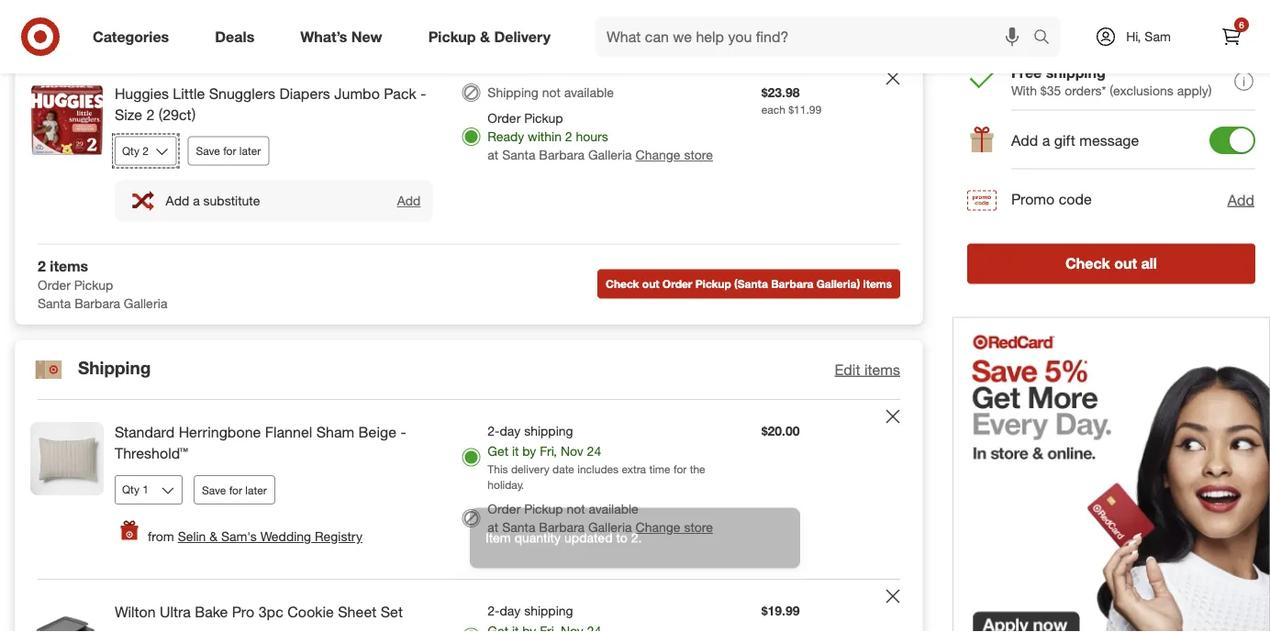 Task type: vqa. For each thing, say whether or not it's contained in the screenshot.
"items" corresponding to 2 items Order Pickup Santa Barbara Galleria
yes



Task type: describe. For each thing, give the bounding box(es) containing it.
save for later for little
[[196, 144, 261, 158]]

time
[[650, 463, 671, 477]]

categories link
[[77, 17, 192, 57]]

nov
[[561, 444, 584, 460]]

target redcard save 5% get more every day. in store & online. apply now for a credit or debit redcard. *some restrictions apply. image
[[953, 317, 1271, 633]]

Store pickup radio
[[462, 128, 481, 146]]

shipping for 2-day shipping
[[524, 603, 573, 619]]

promo code
[[1012, 191, 1093, 209]]

save for herringbone
[[202, 483, 226, 497]]

huggies little snugglers diapers jumbo pack - size 2 (29ct) link
[[115, 84, 433, 126]]

huggies
[[115, 85, 169, 103]]

updated
[[565, 527, 613, 543]]

huggies little snugglers diapers jumbo pack - size 2 (29ct)
[[115, 85, 426, 124]]

sam
[[1145, 28, 1172, 45]]

cookie
[[288, 604, 334, 621]]

1 horizontal spatial add button
[[1227, 189, 1256, 211]]

from
[[148, 529, 174, 545]]

- inside standard herringbone flannel sham beige - threshold™
[[401, 424, 407, 442]]

check out all
[[1066, 255, 1158, 273]]

0 vertical spatial available
[[565, 84, 614, 101]]

order inside order pickup not available at santa barbara galleria change store
[[488, 502, 521, 518]]

beige
[[359, 424, 397, 442]]

items inside button
[[864, 277, 893, 291]]

save for later button for little
[[188, 137, 269, 166]]

sam's
[[221, 529, 257, 545]]

$35
[[1041, 82, 1062, 98]]

pickup & delivery
[[429, 28, 551, 46]]

later for snugglers
[[239, 144, 261, 158]]

flannel
[[265, 424, 312, 442]]

not inside order pickup not available at santa barbara galleria change store
[[567, 502, 586, 518]]

new
[[352, 28, 383, 46]]

store inside order pickup ready within 2 hours at santa barbara galleria change store
[[684, 147, 713, 163]]

galleria inside 2 items order pickup santa barbara galleria
[[124, 296, 168, 312]]

2- for 2-day shipping get it by fri, nov 24 this delivery date includes extra time for the holiday.
[[488, 423, 500, 439]]

a for gift
[[1043, 132, 1051, 149]]

change store button for ready within 2 hours
[[636, 146, 713, 164]]

apply)
[[1178, 82, 1213, 98]]

$20.00
[[762, 423, 800, 439]]

little
[[173, 85, 205, 103]]

barbara inside order pickup ready within 2 hours at santa barbara galleria change store
[[539, 147, 585, 163]]

free
[[1012, 63, 1042, 81]]

ready
[[488, 129, 525, 145]]

$19.99
[[762, 603, 800, 619]]

item quantity updated to 2.
[[486, 527, 642, 543]]

cart item ready to fulfill group containing huggies little snugglers diapers jumbo pack - size 2 (29ct)
[[16, 62, 923, 244]]

& inside cart item ready to fulfill group
[[210, 529, 218, 545]]

santa inside 2 items order pickup santa barbara galleria
[[38, 296, 71, 312]]

delivery
[[494, 28, 551, 46]]

message
[[1080, 132, 1140, 149]]

selin & sam's wedding registry link
[[178, 529, 363, 545]]

barbara inside 2 items order pickup santa barbara galleria
[[75, 296, 120, 312]]

herringbone
[[179, 424, 261, 442]]

6 link
[[1212, 17, 1252, 57]]

sheet
[[338, 604, 377, 621]]

check for check out order pickup (santa barbara galleria) items
[[606, 277, 640, 291]]

day for 2-day shipping
[[500, 603, 521, 619]]

ultra
[[160, 604, 191, 621]]

add button inside cart item ready to fulfill group
[[396, 192, 422, 210]]

day for 2-day shipping get it by fri, nov 24 this delivery date includes extra time for the holiday.
[[500, 423, 521, 439]]

pickup inside order pickup not available at santa barbara galleria change store
[[525, 502, 563, 518]]

standard herringbone flannel sham beige - threshold™
[[115, 424, 407, 463]]

categories
[[93, 28, 169, 46]]

what's new
[[300, 28, 383, 46]]

change store button for order pickup
[[636, 519, 713, 537]]

within
[[528, 129, 562, 145]]

save for later button for herringbone
[[194, 475, 275, 505]]

hi,
[[1127, 28, 1142, 45]]

huggies little snugglers diapers jumbo pack - size 2 (29ct) image
[[30, 84, 104, 157]]

barbara inside button
[[771, 277, 814, 291]]

6
[[1240, 19, 1245, 30]]

order pickup not available at santa barbara galleria change store
[[488, 502, 713, 536]]

extra
[[622, 463, 646, 477]]

2-day shipping get it by fri, nov 24 this delivery date includes extra time for the holiday.
[[488, 423, 706, 492]]

shipping inside free shipping with $35 orders* (exclusions apply)
[[1047, 63, 1106, 81]]

size
[[115, 106, 142, 124]]

wilton
[[115, 604, 156, 621]]

item
[[486, 527, 511, 543]]

promo
[[1012, 191, 1055, 209]]

What can we help you find? suggestions appear below search field
[[596, 17, 1039, 57]]

out for order
[[643, 277, 660, 291]]

hi, sam
[[1127, 28, 1172, 45]]

quantity
[[515, 527, 561, 543]]

each
[[762, 103, 786, 117]]

2.
[[631, 527, 642, 543]]

edit
[[835, 361, 861, 379]]

wedding
[[261, 529, 311, 545]]

2 items order pickup santa barbara galleria
[[38, 257, 168, 312]]

cart item ready to fulfill group containing wilton ultra bake pro 3pc cookie sheet set
[[16, 580, 923, 633]]

pickup inside order pickup ready within 2 hours at santa barbara galleria change store
[[525, 110, 563, 126]]

what's
[[300, 28, 347, 46]]

this
[[488, 463, 508, 477]]

delivery
[[511, 463, 550, 477]]

santa inside order pickup not available at santa barbara galleria change store
[[502, 520, 536, 536]]

2 items at santa barbara galleria
[[78, 28, 268, 45]]

order pickup ready within 2 hours at santa barbara galleria change store
[[488, 110, 713, 163]]

gift
[[1055, 132, 1076, 149]]

wilton ultra bake pro 3pc cookie sheet set link
[[115, 602, 433, 623]]

out for all
[[1115, 255, 1138, 273]]

deals link
[[199, 17, 278, 57]]

all
[[1142, 255, 1158, 273]]

0 vertical spatial at
[[124, 28, 135, 45]]

pack
[[384, 85, 417, 103]]

fri,
[[540, 444, 557, 460]]

holiday.
[[488, 478, 524, 492]]

jumbo
[[334, 85, 380, 103]]

check out order pickup (santa barbara galleria) items
[[606, 277, 893, 291]]



Task type: locate. For each thing, give the bounding box(es) containing it.
for up sam's
[[229, 483, 242, 497]]

2-day shipping
[[488, 603, 573, 619]]

1 vertical spatial out
[[643, 277, 660, 291]]

0 vertical spatial day
[[500, 423, 521, 439]]

0 vertical spatial a
[[1043, 132, 1051, 149]]

0 vertical spatial change
[[636, 147, 681, 163]]

0 horizontal spatial not
[[542, 84, 561, 101]]

- right beige
[[401, 424, 407, 442]]

add button
[[1227, 189, 1256, 211], [396, 192, 422, 210]]

1 vertical spatial cart item ready to fulfill group
[[16, 400, 923, 579]]

not up within
[[542, 84, 561, 101]]

24
[[587, 444, 602, 460]]

items inside 2 items order pickup santa barbara galleria
[[50, 257, 88, 275]]

2- down item
[[488, 603, 500, 619]]

later down huggies little snugglers diapers jumbo pack - size 2 (29ct)
[[239, 144, 261, 158]]

& inside pickup & delivery link
[[480, 28, 490, 46]]

save up add a substitute at the left top of page
[[196, 144, 220, 158]]

2 store from the top
[[684, 520, 713, 536]]

0 vertical spatial store
[[684, 147, 713, 163]]

1 change from the top
[[636, 147, 681, 163]]

save for later up substitute
[[196, 144, 261, 158]]

0 horizontal spatial add button
[[396, 192, 422, 210]]

2 vertical spatial cart item ready to fulfill group
[[16, 580, 923, 633]]

0 horizontal spatial -
[[401, 424, 407, 442]]

0 vertical spatial cart item ready to fulfill group
[[16, 62, 923, 244]]

barbara inside order pickup not available at santa barbara galleria change store
[[539, 520, 585, 536]]

shipping
[[488, 84, 539, 101], [78, 357, 151, 379]]

later for flannel
[[245, 483, 267, 497]]

shipping for 2-day shipping get it by fri, nov 24 this delivery date includes extra time for the holiday.
[[524, 423, 573, 439]]

1 horizontal spatial check
[[1066, 255, 1111, 273]]

code
[[1059, 191, 1093, 209]]

a for substitute
[[193, 193, 200, 209]]

None radio
[[462, 84, 481, 102], [462, 449, 481, 467], [462, 628, 481, 633], [462, 84, 481, 102], [462, 449, 481, 467], [462, 628, 481, 633]]

threshold™
[[115, 445, 188, 463]]

2 vertical spatial at
[[488, 520, 499, 536]]

by
[[523, 444, 537, 460]]

0 vertical spatial -
[[421, 85, 426, 103]]

shipping inside cart item ready to fulfill group
[[488, 84, 539, 101]]

not available radio
[[462, 510, 481, 528]]

shipping not available
[[488, 84, 614, 101]]

a left the gift
[[1043, 132, 1051, 149]]

store inside order pickup not available at santa barbara galleria change store
[[684, 520, 713, 536]]

day up it
[[500, 423, 521, 439]]

save for later up sam's
[[202, 483, 267, 497]]

1 horizontal spatial -
[[421, 85, 426, 103]]

add
[[1012, 132, 1039, 149], [1228, 191, 1255, 209], [166, 193, 189, 209], [397, 193, 421, 209]]

0 vertical spatial not
[[542, 84, 561, 101]]

& right "selin"
[[210, 529, 218, 545]]

change inside order pickup not available at santa barbara galleria change store
[[636, 520, 681, 536]]

santa
[[138, 28, 172, 45], [502, 147, 536, 163], [38, 296, 71, 312], [502, 520, 536, 536]]

$23.98
[[762, 84, 800, 101]]

-
[[421, 85, 426, 103], [401, 424, 407, 442]]

registry
[[315, 529, 363, 545]]

check out order pickup (santa barbara galleria) items button
[[598, 270, 901, 299]]

shipping for shipping not available
[[488, 84, 539, 101]]

1 vertical spatial available
[[589, 502, 639, 518]]

0 vertical spatial out
[[1115, 255, 1138, 273]]

save up "selin"
[[202, 483, 226, 497]]

out inside check out all button
[[1115, 255, 1138, 273]]

2 day from the top
[[500, 603, 521, 619]]

- right pack
[[421, 85, 426, 103]]

santa inside order pickup ready within 2 hours at santa barbara galleria change store
[[502, 147, 536, 163]]

order inside 2 items order pickup santa barbara galleria
[[38, 277, 71, 293]]

galleria inside order pickup ready within 2 hours at santa barbara galleria change store
[[589, 147, 632, 163]]

not
[[542, 84, 561, 101], [567, 502, 586, 518]]

at inside order pickup not available at santa barbara galleria change store
[[488, 520, 499, 536]]

1 vertical spatial store
[[684, 520, 713, 536]]

0 horizontal spatial shipping
[[78, 357, 151, 379]]

edit items
[[835, 361, 901, 379]]

1 vertical spatial shipping
[[524, 423, 573, 439]]

search
[[1026, 29, 1070, 47]]

galleria inside order pickup not available at santa barbara galleria change store
[[589, 520, 632, 536]]

(santa
[[735, 277, 768, 291]]

galleria
[[224, 28, 268, 45], [589, 147, 632, 163], [124, 296, 168, 312], [589, 520, 632, 536]]

at inside order pickup ready within 2 hours at santa barbara galleria change store
[[488, 147, 499, 163]]

1 vertical spatial day
[[500, 603, 521, 619]]

0 vertical spatial save for later
[[196, 144, 261, 158]]

for for standard herringbone flannel sham beige - threshold™
[[229, 483, 242, 497]]

standard herringbone flannel sham beige - threshold&#8482; image
[[30, 422, 104, 496]]

0 vertical spatial later
[[239, 144, 261, 158]]

selin
[[178, 529, 206, 545]]

store
[[684, 147, 713, 163], [684, 520, 713, 536]]

- inside huggies little snugglers diapers jumbo pack - size 2 (29ct)
[[421, 85, 426, 103]]

later up from selin & sam's wedding registry
[[245, 483, 267, 497]]

1 vertical spatial save for later button
[[194, 475, 275, 505]]

from selin & sam's wedding registry
[[148, 529, 363, 545]]

deals
[[215, 28, 255, 46]]

1 vertical spatial &
[[210, 529, 218, 545]]

0 vertical spatial 2-
[[488, 423, 500, 439]]

snugglers
[[209, 85, 275, 103]]

shipping for shipping
[[78, 357, 151, 379]]

shipping up the ready
[[488, 84, 539, 101]]

available inside order pickup not available at santa barbara galleria change store
[[589, 502, 639, 518]]

shipping inside 2-day shipping get it by fri, nov 24 this delivery date includes extra time for the holiday.
[[524, 423, 573, 439]]

0 horizontal spatial out
[[643, 277, 660, 291]]

items inside dropdown button
[[865, 361, 901, 379]]

1 change store button from the top
[[636, 146, 713, 164]]

shipping up fri,
[[524, 423, 573, 439]]

0 vertical spatial save for later button
[[188, 137, 269, 166]]

1 horizontal spatial out
[[1115, 255, 1138, 273]]

check for check out all
[[1066, 255, 1111, 273]]

for inside 2-day shipping get it by fri, nov 24 this delivery date includes extra time for the holiday.
[[674, 463, 687, 477]]

1 vertical spatial at
[[488, 147, 499, 163]]

items for edit items
[[865, 361, 901, 379]]

add a gift message
[[1012, 132, 1140, 149]]

3pc
[[259, 604, 284, 621]]

(29ct)
[[159, 106, 196, 124]]

$23.98 each $11.99
[[762, 84, 822, 117]]

the
[[690, 463, 706, 477]]

free shipping with $35 orders* (exclusions apply)
[[1012, 63, 1213, 98]]

0 vertical spatial check
[[1066, 255, 1111, 273]]

day down item
[[500, 603, 521, 619]]

for for huggies little snugglers diapers jumbo pack - size 2 (29ct)
[[223, 144, 236, 158]]

0 vertical spatial change store button
[[636, 146, 713, 164]]

0 vertical spatial save
[[196, 144, 220, 158]]

a inside group
[[193, 193, 200, 209]]

cart item ready to fulfill group
[[16, 62, 923, 244], [16, 400, 923, 579], [16, 580, 923, 633]]

it
[[512, 444, 519, 460]]

get
[[488, 444, 509, 460]]

available
[[565, 84, 614, 101], [589, 502, 639, 518]]

1 vertical spatial shipping
[[78, 357, 151, 379]]

at up huggies
[[124, 28, 135, 45]]

includes
[[578, 463, 619, 477]]

1 store from the top
[[684, 147, 713, 163]]

items
[[89, 28, 120, 45], [50, 257, 88, 275], [864, 277, 893, 291], [865, 361, 901, 379]]

1 vertical spatial change store button
[[636, 519, 713, 537]]

2 change store button from the top
[[636, 519, 713, 537]]

pickup inside button
[[696, 277, 732, 291]]

2 vertical spatial for
[[229, 483, 242, 497]]

save for later button up sam's
[[194, 475, 275, 505]]

save for later button up substitute
[[188, 137, 269, 166]]

check inside check out all button
[[1066, 255, 1111, 273]]

date
[[553, 463, 575, 477]]

2
[[78, 28, 85, 45], [146, 106, 155, 124], [565, 129, 573, 145], [38, 257, 46, 275]]

what's new link
[[285, 17, 406, 57]]

2- up get
[[488, 423, 500, 439]]

check inside check out order pickup (santa barbara galleria) items button
[[606, 277, 640, 291]]

3 cart item ready to fulfill group from the top
[[16, 580, 923, 633]]

save for little
[[196, 144, 220, 158]]

1 horizontal spatial &
[[480, 28, 490, 46]]

at down the ready
[[488, 147, 499, 163]]

2-
[[488, 423, 500, 439], [488, 603, 500, 619]]

0 vertical spatial &
[[480, 28, 490, 46]]

order inside order pickup ready within 2 hours at santa barbara galleria change store
[[488, 110, 521, 126]]

0 vertical spatial for
[[223, 144, 236, 158]]

change inside order pickup ready within 2 hours at santa barbara galleria change store
[[636, 147, 681, 163]]

$11.99
[[789, 103, 822, 117]]

2- for 2-day shipping
[[488, 603, 500, 619]]

for up substitute
[[223, 144, 236, 158]]

a left substitute
[[193, 193, 200, 209]]

shipping up orders*
[[1047, 63, 1106, 81]]

bake
[[195, 604, 228, 621]]

standard
[[115, 424, 175, 442]]

1 vertical spatial not
[[567, 502, 586, 518]]

items for 2 items order pickup santa barbara galleria
[[50, 257, 88, 275]]

diapers
[[280, 85, 330, 103]]

set
[[381, 604, 403, 621]]

2 vertical spatial shipping
[[524, 603, 573, 619]]

2 inside 2 items order pickup santa barbara galleria
[[38, 257, 46, 275]]

1 vertical spatial check
[[606, 277, 640, 291]]

available up the to
[[589, 502, 639, 518]]

1 vertical spatial 2-
[[488, 603, 500, 619]]

items for 2 items at santa barbara galleria
[[89, 28, 120, 45]]

2 2- from the top
[[488, 603, 500, 619]]

shipping down quantity
[[524, 603, 573, 619]]

1 vertical spatial save
[[202, 483, 226, 497]]

for left the
[[674, 463, 687, 477]]

0 horizontal spatial check
[[606, 277, 640, 291]]

0 horizontal spatial &
[[210, 529, 218, 545]]

for
[[223, 144, 236, 158], [674, 463, 687, 477], [229, 483, 242, 497]]

at
[[124, 28, 135, 45], [488, 147, 499, 163], [488, 520, 499, 536]]

order inside check out order pickup (santa barbara galleria) items button
[[663, 277, 693, 291]]

with
[[1012, 82, 1038, 98]]

2- inside 2-day shipping get it by fri, nov 24 this delivery date includes extra time for the holiday.
[[488, 423, 500, 439]]

pickup inside 2 items order pickup santa barbara galleria
[[74, 277, 113, 293]]

sham
[[316, 424, 355, 442]]

check out all button
[[968, 244, 1256, 284]]

2 inside order pickup ready within 2 hours at santa barbara galleria change store
[[565, 129, 573, 145]]

(exclusions
[[1110, 82, 1174, 98]]

save
[[196, 144, 220, 158], [202, 483, 226, 497]]

pickup & delivery link
[[413, 17, 574, 57]]

1 vertical spatial a
[[193, 193, 200, 209]]

& left delivery
[[480, 28, 490, 46]]

hours
[[576, 129, 609, 145]]

1 cart item ready to fulfill group from the top
[[16, 62, 923, 244]]

0 vertical spatial shipping
[[488, 84, 539, 101]]

day inside 2-day shipping get it by fri, nov 24 this delivery date includes extra time for the holiday.
[[500, 423, 521, 439]]

1 vertical spatial change
[[636, 520, 681, 536]]

at right not available option
[[488, 520, 499, 536]]

2 inside huggies little snugglers diapers jumbo pack - size 2 (29ct)
[[146, 106, 155, 124]]

not up "item quantity updated to 2."
[[567, 502, 586, 518]]

substitute
[[203, 193, 260, 209]]

1 vertical spatial save for later
[[202, 483, 267, 497]]

1 2- from the top
[[488, 423, 500, 439]]

1 horizontal spatial not
[[567, 502, 586, 518]]

1 horizontal spatial a
[[1043, 132, 1051, 149]]

1 vertical spatial for
[[674, 463, 687, 477]]

order
[[488, 110, 521, 126], [38, 277, 71, 293], [663, 277, 693, 291], [488, 502, 521, 518]]

to
[[616, 527, 628, 543]]

later
[[239, 144, 261, 158], [245, 483, 267, 497]]

available up hours
[[565, 84, 614, 101]]

pro
[[232, 604, 255, 621]]

add a substitute
[[166, 193, 260, 209]]

save for later button
[[188, 137, 269, 166], [194, 475, 275, 505]]

save for later for herringbone
[[202, 483, 267, 497]]

0 horizontal spatial a
[[193, 193, 200, 209]]

1 vertical spatial later
[[245, 483, 267, 497]]

1 vertical spatial -
[[401, 424, 407, 442]]

2 change from the top
[[636, 520, 681, 536]]

wilton ultra bake pro 3pc cookie sheet set
[[115, 604, 403, 621]]

search button
[[1026, 17, 1070, 61]]

edit items button
[[835, 360, 901, 381]]

a
[[1043, 132, 1051, 149], [193, 193, 200, 209]]

&
[[480, 28, 490, 46], [210, 529, 218, 545]]

cart item ready to fulfill group containing standard herringbone flannel sham beige - threshold™
[[16, 400, 923, 579]]

0 vertical spatial shipping
[[1047, 63, 1106, 81]]

out inside check out order pickup (santa barbara galleria) items button
[[643, 277, 660, 291]]

shipping up standard
[[78, 357, 151, 379]]

shipping
[[1047, 63, 1106, 81], [524, 423, 573, 439], [524, 603, 573, 619]]

standard herringbone flannel sham beige - threshold™ link
[[115, 422, 433, 464]]

2 cart item ready to fulfill group from the top
[[16, 400, 923, 579]]

1 day from the top
[[500, 423, 521, 439]]

1 horizontal spatial shipping
[[488, 84, 539, 101]]



